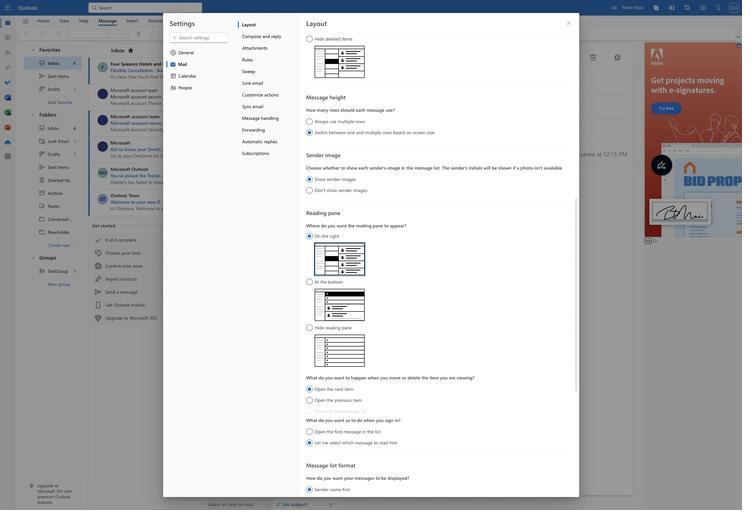 Task type: vqa. For each thing, say whether or not it's contained in the screenshot.
first the "open" from the bottom of the Reading pane element
yes



Task type: describe. For each thing, give the bounding box(es) containing it.
favorites tree item
[[24, 44, 82, 57]]

outlook inside outlook team welcome to your new outlook.com account
[[111, 193, 127, 199]]

hide for hide reading pane
[[315, 325, 324, 331]]

items
[[342, 36, 353, 42]]

microsoft account team image
[[98, 115, 108, 126]]

premium
[[37, 494, 54, 500]]

0 horizontal spatial multiple
[[338, 118, 354, 125]]

compose and reply button
[[238, 31, 299, 42]]

groups tree item
[[24, 252, 82, 265]]

 people
[[170, 85, 192, 91]]

do for your
[[317, 476, 322, 482]]

premium features image
[[29, 484, 34, 489]]

 tree item inside 'tree'
[[24, 122, 82, 135]]

and inside how many rows should each message use? "option group"
[[356, 129, 364, 136]]

time
[[123, 263, 132, 269]]

0 vertical spatial images
[[342, 176, 356, 182]]

if
[[513, 165, 516, 171]]

meet
[[623, 4, 633, 10]]

f
[[101, 64, 104, 70]]

do for to
[[319, 375, 324, 381]]

outlook inside microsoft outlook you've joined the testgroup group
[[132, 166, 148, 172]]

conversation
[[48, 216, 74, 222]]

 drafts for 
[[39, 151, 60, 157]]

m
[[101, 143, 105, 150]]

upgrade for upgrade to microsoft 365 with premium outlook features
[[37, 483, 54, 489]]

1 inside  tree item
[[74, 268, 76, 274]]

 for 
[[39, 151, 45, 157]]

1 vertical spatial mobile
[[131, 302, 145, 308]]

was
[[176, 120, 184, 126]]

2 vertical spatial rows
[[383, 129, 392, 136]]

and inside compose and reply button
[[262, 33, 270, 39]]

microsoft image
[[98, 141, 108, 152]]

1  tree item from the top
[[24, 70, 82, 83]]

new inside "tree item"
[[62, 242, 70, 248]]

inbox inside inbox 
[[111, 47, 125, 54]]

you left the sign
[[376, 418, 384, 424]]

message down the what do you want us to do when you sign in?
[[344, 429, 361, 435]]

365 for upgrade to microsoft 365
[[150, 315, 157, 321]]

attachments
[[242, 45, 267, 51]]

deleted
[[48, 177, 63, 183]]

 button down insert button
[[125, 29, 130, 38]]

 general
[[170, 49, 194, 56]]


[[614, 54, 622, 61]]

 button down message button
[[104, 29, 109, 38]]

sync
[[242, 103, 251, 110]]

team for verification
[[148, 87, 158, 93]]

sender name first
[[315, 487, 350, 493]]

outlook.com
[[157, 199, 184, 205]]

tags group
[[451, 27, 477, 39]]

2  tree item from the top
[[24, 161, 82, 174]]

open for open the previous item
[[315, 397, 326, 404]]

pm
[[619, 150, 628, 158]]

 for  conversation history
[[39, 216, 45, 222]]

sender image
[[306, 152, 341, 159]]

isn't
[[534, 165, 543, 171]]

message for message handling
[[242, 115, 260, 121]]

message inside option group
[[415, 165, 432, 171]]

 button
[[451, 29, 464, 39]]

Message body, press Alt+F10 to exit text field
[[212, 174, 628, 310]]

 tree item for 
[[24, 83, 82, 96]]

folder
[[71, 242, 83, 248]]

0 vertical spatial pane
[[328, 209, 341, 217]]

 tree item
[[24, 174, 82, 187]]

do right us on the left bottom of the page
[[357, 418, 362, 424]]

include group
[[400, 27, 448, 40]]

where
[[306, 223, 320, 229]]

appear?
[[390, 223, 406, 229]]

how many rows should each message use?
[[306, 107, 395, 113]]

(no
[[282, 502, 290, 508]]

don't show sender images
[[315, 187, 368, 194]]

message for message height
[[306, 94, 328, 101]]

testgroup inside  testgroup
[[48, 268, 68, 274]]

 archive
[[39, 190, 63, 196]]

flexible
[[111, 67, 126, 74]]

what do you want to happen when you move or delete the item you are viewing?
[[306, 375, 475, 381]]

0 vertical spatial image
[[325, 152, 341, 159]]

are
[[449, 375, 456, 381]]

your left look
[[122, 250, 131, 256]]

select an item to read
[[208, 502, 253, 508]]

sync email button
[[238, 101, 299, 113]]

four seasons hotels and resorts image
[[97, 62, 108, 73]]

viewing?
[[457, 375, 475, 381]]

 for 
[[590, 54, 597, 61]]

image inside option group
[[387, 165, 400, 171]]

inbox 
[[111, 47, 134, 54]]

mt for microsoft account security info verification
[[99, 91, 106, 97]]

1 vertical spatial rows
[[356, 118, 365, 125]]

item inside button
[[228, 502, 237, 508]]


[[170, 73, 176, 79]]

sender for sender image
[[306, 152, 324, 159]]

info for verification
[[165, 94, 172, 100]]

how inside microsoft get to know your onedrive – how to back up your pc and mobile
[[172, 146, 181, 153]]

general
[[178, 49, 194, 56]]

group inside microsoft outlook you've joined the testgroup group
[[170, 173, 182, 179]]

item left are
[[430, 375, 439, 381]]

 inbox for  tree item within 'tree'
[[39, 125, 59, 131]]

you up sender name first
[[324, 476, 331, 482]]

 button
[[188, 46, 198, 55]]

what do you want to happen when you move or delete the item you are viewing? option group
[[306, 373, 567, 416]]

1 vertical spatial images
[[353, 187, 368, 194]]

1 inside the  tree item
[[74, 138, 76, 144]]

want for your
[[333, 476, 343, 482]]

choose your look
[[105, 250, 141, 256]]

the inside microsoft outlook you've joined the testgroup group
[[139, 173, 146, 179]]

excel image
[[5, 110, 11, 116]]

list.
[[434, 165, 441, 171]]

open for open the next item
[[315, 386, 326, 393]]

your right 'up'
[[206, 146, 215, 153]]

reading
[[306, 209, 327, 217]]

pc
[[216, 146, 222, 153]]

microsoft inside upgrade to microsoft 365 with premium outlook features
[[37, 489, 55, 494]]

more apps image
[[5, 154, 11, 160]]

deleted
[[325, 36, 340, 42]]

read inside what do you want us to do when you sign in? option group
[[379, 440, 388, 446]]

outlook inside upgrade to microsoft 365 with premium outlook features
[[55, 494, 70, 500]]

Search settings search field
[[177, 34, 221, 41]]

hotels
[[139, 61, 152, 67]]

team
[[129, 193, 140, 199]]

drafts for 
[[48, 86, 60, 92]]

 tree item
[[24, 135, 82, 148]]

group inside tree item
[[58, 281, 70, 287]]

you left move
[[380, 375, 388, 381]]

2 vertical spatial pane
[[342, 325, 352, 331]]

Select a conversation checkbox
[[98, 115, 111, 126]]

outlook team image
[[98, 194, 108, 205]]

customize actions button
[[238, 89, 299, 101]]

get inside microsoft get to know your onedrive – how to back up your pc and mobile
[[111, 146, 118, 153]]

return
[[315, 409, 328, 415]]

to down get outlook mobile
[[124, 315, 128, 321]]

item right next
[[345, 386, 354, 393]]

 tree item
[[24, 187, 82, 200]]

Select a conversation checkbox
[[98, 168, 111, 178]]

document containing settings
[[0, 0, 743, 511]]

each for sender image
[[359, 165, 368, 171]]

to right which
[[374, 440, 378, 446]]

2 sender's from the left
[[451, 165, 468, 171]]

0 vertical spatial reading
[[356, 223, 372, 229]]

info for was
[[167, 120, 175, 126]]

sweep button
[[238, 66, 299, 77]]

account inside outlook team welcome to your new outlook.com account
[[185, 199, 202, 205]]

0 horizontal spatial  button
[[327, 500, 336, 510]]


[[190, 47, 196, 54]]

your for outlook team welcome to your new outlook.com account
[[137, 199, 146, 205]]

outlook down the send a message
[[114, 302, 130, 308]]

Select a conversation checkbox
[[98, 194, 111, 205]]

mt for microsoft account security info was added
[[99, 117, 106, 123]]

 for 1st  tree item from the top of the page
[[39, 60, 45, 66]]

1 vertical spatial pane
[[373, 223, 383, 229]]

sweep
[[242, 68, 255, 74]]

right
[[330, 233, 339, 239]]

0 vertical spatial when
[[368, 375, 379, 381]]

at
[[315, 279, 319, 285]]

what for what do you want us to do when you sign in?
[[306, 418, 317, 424]]

drafts for 
[[48, 151, 60, 157]]

0 vertical spatial in
[[402, 165, 405, 171]]

6
[[114, 237, 117, 243]]

 for  newfolder
[[39, 229, 45, 235]]

layout heading
[[306, 19, 327, 28]]

name
[[330, 487, 341, 493]]

available.
[[544, 165, 563, 171]]

to inside how do you want your messages to be displayed? option group
[[376, 476, 380, 482]]

layout tab panel
[[300, 0, 579, 511]]

message inside what do you want to happen when you move or delete the item you are viewing? option group
[[342, 409, 360, 415]]

delete
[[408, 375, 420, 381]]

security for verification
[[148, 94, 163, 100]]

powerpoint image
[[5, 125, 11, 131]]

choose whether to show each sender's image in the message list. the sender's initials will be shown if a photo isn't available. option group
[[306, 163, 567, 195]]

0 vertical spatial sender
[[327, 176, 340, 182]]

back
[[188, 146, 198, 153]]

 tree item for 
[[24, 148, 82, 161]]

items inside  deleted items
[[65, 177, 76, 183]]

confirm
[[105, 263, 121, 269]]

where do you want the reading pane to appear? option group
[[306, 221, 567, 368]]

add
[[48, 99, 56, 105]]

switch
[[315, 129, 328, 136]]

folders tree item
[[24, 109, 82, 122]]

 button
[[608, 50, 628, 65]]

0 horizontal spatial be
[[381, 476, 386, 482]]

microsoft outlook image
[[98, 168, 108, 178]]

365 for upgrade to microsoft 365 with premium outlook features
[[56, 489, 63, 494]]

to left know
[[119, 146, 123, 153]]

 tree item
[[24, 265, 82, 278]]

create
[[48, 242, 61, 248]]

select an item to read button
[[205, 499, 271, 511]]

0 vertical spatial be
[[492, 165, 497, 171]]

 button
[[179, 46, 188, 55]]

want for the
[[337, 223, 347, 229]]

stay
[[180, 67, 188, 74]]

your
[[169, 67, 178, 74]]

inbox for  tree item within 'tree'
[[48, 125, 59, 131]]

history
[[75, 216, 90, 222]]

Bcc text field
[[247, 125, 628, 136]]

inbox for 1st  tree item from the top of the page
[[48, 60, 59, 66]]

to right return
[[329, 409, 333, 415]]

message for message list format
[[306, 462, 328, 469]]

sent inside the favorites tree
[[48, 73, 57, 79]]

create new folder tree item
[[24, 239, 83, 252]]

your for how do you want your messages to be displayed?
[[344, 476, 353, 482]]

to inside choose whether to show each sender's image in the message list. the sender's initials will be shown if a photo isn't available. option group
[[341, 165, 345, 171]]

a inside option group
[[517, 165, 519, 171]]

where do you want the reading pane to appear?
[[306, 223, 406, 229]]

 for folders
[[30, 112, 35, 117]]

customize actions
[[242, 92, 279, 98]]

1 vertical spatial in
[[362, 429, 366, 435]]

 sent items inside the favorites tree
[[39, 73, 69, 79]]

what for what do you want to happen when you move or delete the item you are viewing?
[[306, 375, 317, 381]]

message inside list box
[[120, 289, 138, 295]]

and up flexible cancellation - book your stay today
[[154, 61, 161, 67]]

always use multiple rows
[[315, 118, 365, 125]]

next
[[335, 386, 343, 393]]

message right which
[[355, 440, 373, 446]]

use
[[330, 118, 337, 125]]

to left back
[[183, 146, 187, 153]]

import contacts
[[105, 276, 137, 282]]

saved
[[581, 150, 596, 158]]

new inside outlook team welcome to your new outlook.com account
[[147, 199, 156, 205]]

item right previous
[[353, 397, 362, 404]]

subject)
[[291, 502, 308, 508]]

you've
[[111, 173, 124, 179]]

an
[[222, 502, 227, 508]]

email for junk email
[[252, 80, 263, 86]]

To text field
[[247, 78, 629, 89]]

want for to
[[334, 375, 344, 381]]

hide for hide deleted items
[[315, 36, 324, 42]]

to left happen
[[346, 375, 350, 381]]


[[22, 18, 29, 25]]

mo
[[99, 170, 107, 176]]

1 vertical spatial first
[[390, 440, 397, 446]]

clipboard group
[[20, 27, 65, 40]]

files image
[[5, 65, 11, 71]]

you down return
[[325, 418, 333, 424]]

2  from the top
[[39, 164, 45, 170]]

how for message height
[[306, 107, 316, 113]]

 button inside layout tab panel
[[564, 18, 574, 28]]

us
[[346, 418, 350, 424]]

compose
[[242, 33, 261, 39]]

message for message
[[99, 17, 117, 24]]

 inside the favorites tree
[[39, 73, 45, 79]]

customize
[[242, 92, 263, 98]]


[[170, 49, 176, 56]]

new group tree item
[[24, 278, 82, 291]]

message list format
[[306, 462, 356, 469]]

Cc text field
[[247, 101, 628, 113]]

layout inside button
[[242, 21, 256, 28]]

you left are
[[440, 375, 448, 381]]

flexible cancellation - book your stay today
[[111, 67, 202, 74]]

outlook inside banner
[[18, 4, 37, 11]]

 tree item
[[24, 200, 82, 213]]

choose for choose your look
[[105, 250, 120, 256]]

1 vertical spatial sender
[[338, 187, 352, 194]]



Task type: locate. For each thing, give the bounding box(es) containing it.
1 4 from the top
[[73, 60, 76, 66]]

 left folders
[[30, 112, 35, 117]]

size
[[427, 129, 435, 136]]

0 vertical spatial sent
[[48, 73, 57, 79]]

want inside what do you want to happen when you move or delete the item you are viewing? option group
[[334, 375, 344, 381]]

 sent items up  tree item
[[39, 164, 69, 170]]

1 vertical spatial get
[[92, 223, 100, 229]]

favorites
[[39, 46, 60, 53]]

want inside what do you want us to do when you sign in? option group
[[334, 418, 344, 424]]

 inbox for 1st  tree item from the top of the page
[[39, 60, 59, 66]]

1 vertical spatial testgroup
[[48, 268, 68, 274]]

forwarding
[[242, 127, 265, 133]]

0 vertical spatial 
[[170, 85, 176, 91]]

0 horizontal spatial reading
[[325, 325, 341, 331]]

want for us
[[334, 418, 344, 424]]

ad inside message list no conversations selected list box
[[174, 62, 178, 66]]

0 horizontal spatial new
[[62, 242, 70, 248]]

drafts down the  junk email
[[48, 151, 60, 157]]

read inside button
[[244, 502, 253, 508]]

image down add a subject text box at top
[[387, 165, 400, 171]]

4 for 1st  tree item from the top of the page
[[73, 60, 76, 66]]

 inside the favorites tree
[[39, 60, 45, 66]]

do right where
[[321, 223, 326, 229]]

0 vertical spatial hide
[[315, 36, 324, 42]]

how
[[306, 107, 316, 113], [172, 146, 181, 153], [306, 476, 316, 482]]

0 vertical spatial rows
[[330, 107, 339, 113]]

0 vertical spatial first
[[335, 429, 342, 435]]

1
[[74, 86, 76, 92], [74, 138, 76, 144], [74, 151, 76, 157], [74, 268, 76, 274]]

0 horizontal spatial read
[[244, 502, 253, 508]]

1 vertical spatial  tree item
[[24, 122, 82, 135]]

 inside favorites tree item
[[30, 47, 35, 52]]

to inside upgrade to microsoft 365 with premium outlook features
[[55, 483, 59, 489]]

2 vertical spatial how
[[306, 476, 316, 482]]

1  from the top
[[39, 73, 45, 79]]

0 horizontal spatial group
[[58, 281, 70, 287]]

how down message list format
[[306, 476, 316, 482]]

inbox up the  junk email
[[48, 125, 59, 131]]

1 right email
[[74, 138, 76, 144]]

2  tree item from the top
[[24, 148, 82, 161]]

0 vertical spatial upgrade
[[105, 315, 123, 321]]

bottom
[[328, 279, 343, 285]]

 down groups
[[39, 268, 45, 275]]

inbox
[[111, 47, 125, 54], [48, 60, 59, 66], [48, 125, 59, 131]]

team for was
[[149, 114, 160, 120]]


[[39, 60, 45, 66], [39, 125, 45, 131]]

team inside microsoft account team microsoft account security info verification
[[148, 87, 158, 93]]

open up the let
[[315, 429, 326, 435]]

1 vertical spatial open
[[315, 397, 326, 404]]

draw
[[182, 17, 192, 24]]

people
[[178, 85, 192, 91]]

2 vertical spatial open
[[315, 429, 326, 435]]

 tree item up the  junk email
[[24, 122, 82, 135]]

list inside what do you want us to do when you sign in? option group
[[375, 429, 381, 435]]

upgrade for upgrade to microsoft 365
[[105, 315, 123, 321]]

create new folder
[[48, 242, 83, 248]]

what do you want us to do when you sign in?
[[306, 418, 401, 424]]

0 horizontal spatial 365
[[56, 489, 63, 494]]

inbox heading
[[103, 43, 136, 58]]

confirm time zone
[[105, 263, 143, 269]]

today
[[190, 67, 202, 74]]

get left started on the left of page
[[92, 223, 100, 229]]

info inside microsoft account team microsoft account security info verification
[[165, 94, 172, 100]]

layout up deleted on the top of page
[[306, 19, 327, 28]]

 button for folders
[[27, 109, 38, 121]]

email
[[252, 80, 263, 86], [253, 103, 263, 110]]

 inbox down favorites
[[39, 60, 59, 66]]

help
[[79, 17, 89, 24]]

0 vertical spatial  button
[[564, 18, 574, 28]]

tab list
[[32, 16, 223, 26]]

 sent items
[[39, 73, 69, 79], [39, 164, 69, 170]]

3 1 from the top
[[74, 151, 76, 157]]

pane
[[328, 209, 341, 217], [373, 223, 383, 229], [342, 325, 352, 331]]

on
[[315, 233, 321, 239]]

2  from the top
[[39, 125, 45, 131]]

2 vertical spatial inbox
[[48, 125, 59, 131]]

security up microsoft account team microsoft account security info was added
[[148, 94, 163, 100]]

hide reading pane
[[315, 325, 352, 331]]

text
[[164, 17, 171, 24]]

 button
[[19, 16, 32, 27]]

your inside option group
[[344, 476, 353, 482]]

to right the 'whether'
[[341, 165, 345, 171]]

 inside 'tree'
[[39, 125, 45, 131]]

1 horizontal spatial junk
[[242, 80, 251, 86]]

when right happen
[[368, 375, 379, 381]]

 button inside folders tree item
[[27, 109, 38, 121]]

layout inside layout tab panel
[[306, 19, 327, 28]]

1  from the top
[[39, 216, 45, 222]]

 button
[[464, 29, 477, 39]]

365 inside upgrade to microsoft 365 with premium outlook features
[[56, 489, 63, 494]]

 for favorites
[[30, 47, 35, 52]]

message list no conversations selected list box
[[88, 58, 246, 510]]

1 vertical spatial mt
[[99, 117, 106, 123]]

layout up compose
[[242, 21, 256, 28]]

 tree item
[[24, 213, 90, 226], [24, 226, 82, 239]]

to do image
[[5, 80, 11, 86]]

0 vertical spatial email
[[252, 80, 263, 86]]

1 horizontal spatial group
[[170, 173, 182, 179]]

1 horizontal spatial upgrade
[[105, 315, 123, 321]]

how many rows should each message use? option group
[[306, 105, 567, 137]]

1 drafts from the top
[[48, 86, 60, 92]]

message list section
[[88, 42, 246, 510]]

 for  deleted items
[[39, 177, 45, 183]]

your for microsoft get to know your onedrive – how to back up your pc and mobile
[[137, 146, 146, 153]]

each for message height
[[356, 107, 365, 113]]

when
[[368, 375, 379, 381], [364, 418, 375, 424]]

 inbox inside the favorites tree
[[39, 60, 59, 66]]

displayed?
[[388, 476, 409, 482]]

2 horizontal spatial list
[[375, 429, 381, 435]]

mobile down the automatic
[[232, 146, 246, 153]]

1 open from the top
[[315, 386, 326, 393]]

format
[[148, 17, 163, 24]]

tree containing 
[[24, 122, 90, 252]]

1 horizontal spatial 365
[[150, 315, 157, 321]]

you up 'right'
[[328, 223, 335, 229]]

testgroup up outlook team welcome to your new outlook.com account
[[147, 173, 168, 179]]

0 horizontal spatial ad
[[174, 62, 178, 66]]

0 vertical spatial  inbox
[[39, 60, 59, 66]]

to down team
[[131, 199, 135, 205]]


[[170, 61, 176, 68]]


[[276, 503, 281, 507]]

1 inside the favorites tree
[[74, 86, 76, 92]]

 left the newfolder
[[39, 229, 45, 235]]

microsoft inside microsoft outlook you've joined the testgroup group
[[111, 166, 130, 172]]

how left many
[[306, 107, 316, 113]]

1 horizontal spatial multiple
[[365, 129, 381, 136]]

1 horizontal spatial list
[[361, 409, 367, 415]]

outlook up welcome
[[111, 193, 127, 199]]

set your advertising preferences image
[[653, 238, 658, 244]]

do for us
[[319, 418, 324, 424]]

1 vertical spatial items
[[58, 164, 69, 170]]

actions
[[264, 92, 279, 98]]

1  sent items from the top
[[39, 73, 69, 79]]

2 sent from the top
[[48, 164, 57, 170]]

2  from the top
[[39, 151, 45, 157]]

0 horizontal spatial 
[[39, 177, 45, 183]]

1 1 from the top
[[74, 86, 76, 92]]

sender for sender name first
[[315, 487, 329, 493]]

1 horizontal spatial rows
[[356, 118, 365, 125]]

team inside microsoft account team microsoft account security info was added
[[149, 114, 160, 120]]

and inside microsoft get to know your onedrive – how to back up your pc and mobile
[[223, 146, 231, 153]]

team down microsoft account team microsoft account security info verification
[[149, 114, 160, 120]]

1 vertical spatial image
[[387, 165, 400, 171]]

on
[[406, 129, 412, 136]]

0 vertical spatial get
[[111, 146, 118, 153]]

 inbox inside 'tree'
[[39, 125, 59, 131]]

 for groups
[[30, 255, 35, 260]]

message inside button
[[99, 17, 117, 24]]

want up next
[[334, 375, 344, 381]]

open the next item
[[315, 386, 354, 393]]

1 vertical spatial 
[[39, 177, 45, 183]]

height
[[330, 94, 346, 101]]

2  inbox from the top
[[39, 125, 59, 131]]

 inbox
[[39, 60, 59, 66], [39, 125, 59, 131]]

1  tree item from the top
[[24, 57, 82, 70]]

1 horizontal spatial testgroup
[[147, 173, 168, 179]]

 for  testgroup
[[39, 268, 45, 275]]

upgrade right 
[[105, 315, 123, 321]]

list inside what do you want to happen when you move or delete the item you are viewing? option group
[[361, 409, 367, 415]]

mail image
[[5, 20, 11, 26]]

1 horizontal spatial new
[[147, 199, 156, 205]]

4 down favorites tree item
[[73, 60, 76, 66]]

0 horizontal spatial 
[[39, 268, 45, 275]]

testgroup inside microsoft outlook you've joined the testgroup group
[[147, 173, 168, 179]]

get right '' on the left
[[105, 302, 112, 308]]

2 vertical spatial list
[[330, 462, 337, 469]]

left-rail-appbar navigation
[[1, 16, 14, 150]]

 button for favorites
[[27, 44, 38, 56]]

1 vertical spatial when
[[364, 418, 375, 424]]

open inside what do you want us to do when you sign in? option group
[[315, 429, 326, 435]]

0 vertical spatial  tree item
[[24, 83, 82, 96]]

junk inside the  junk email
[[48, 138, 57, 144]]

show sender images
[[315, 176, 356, 182]]

to inside where do you want the reading pane to appear? option group
[[384, 223, 389, 229]]

1 vertical spatial reading
[[325, 325, 341, 331]]

1 vertical spatial team
[[149, 114, 160, 120]]

automatic replies button
[[238, 136, 299, 148]]

 tree item
[[24, 70, 82, 83], [24, 161, 82, 174]]

seasons
[[121, 61, 138, 67]]


[[590, 54, 597, 61], [39, 177, 45, 183]]

1 vertical spatial what
[[306, 418, 317, 424]]

your right know
[[137, 146, 146, 153]]

0 vertical spatial 
[[566, 20, 572, 26]]

2  sent items from the top
[[39, 164, 69, 170]]

 button inside favorites tree item
[[27, 44, 38, 56]]

let
[[315, 440, 321, 446]]

 down the 
[[39, 216, 45, 222]]

hide deleted items
[[315, 36, 353, 42]]

 down message button
[[105, 32, 109, 36]]

message left use?
[[367, 107, 385, 113]]

 for  people
[[170, 85, 176, 91]]

 left favorites
[[30, 47, 35, 52]]

 calendar
[[170, 73, 196, 79]]

do up open the next item
[[319, 375, 324, 381]]

1 right  testgroup
[[74, 268, 76, 274]]

do for the
[[321, 223, 326, 229]]

how for message list format
[[306, 476, 316, 482]]

format
[[339, 462, 356, 469]]

1 horizontal spatial reading
[[356, 223, 372, 229]]

 drafts up add
[[39, 86, 60, 92]]

how inside option group
[[306, 476, 316, 482]]

junk inside button
[[242, 80, 251, 86]]

2 mt from the top
[[99, 117, 106, 123]]

1 vertical spatial ad
[[647, 239, 651, 243]]

2 4 from the top
[[73, 125, 76, 131]]

settings tab list
[[163, 13, 235, 498]]

in down add a subject text box at top
[[402, 165, 405, 171]]

 button
[[584, 50, 603, 65]]

hide inside where do you want the reading pane to appear? option group
[[315, 325, 324, 331]]

2 what from the top
[[306, 418, 317, 424]]

1 horizontal spatial pane
[[342, 325, 352, 331]]

people image
[[5, 50, 11, 56]]

upgrade
[[105, 315, 123, 321], [37, 483, 54, 489]]

2  tree item from the top
[[24, 226, 82, 239]]

 tree item down favorites
[[24, 57, 82, 70]]

drafts inside 'tree'
[[48, 151, 60, 157]]

1 vertical spatial  tree item
[[24, 161, 82, 174]]


[[566, 20, 572, 26], [329, 503, 333, 507]]

 inside  button
[[590, 54, 597, 61]]

 drafts down the  tree item
[[39, 151, 60, 157]]

choose up show
[[306, 165, 322, 171]]

sent up  tree item
[[48, 164, 57, 170]]

settings heading
[[170, 19, 195, 28]]

 down 
[[39, 151, 45, 157]]

0 horizontal spatial a
[[117, 289, 119, 295]]

calendar image
[[5, 35, 11, 41]]

0 vertical spatial 
[[39, 60, 45, 66]]

rows left based
[[383, 129, 392, 136]]

1 vertical spatial sent
[[48, 164, 57, 170]]

 drafts inside the favorites tree
[[39, 86, 60, 92]]

1 horizontal spatial be
[[492, 165, 497, 171]]

contacts
[[120, 276, 137, 282]]

know
[[125, 146, 136, 153]]

 inside  tree item
[[39, 177, 45, 183]]

to left with
[[55, 483, 59, 489]]

a right the if
[[517, 165, 519, 171]]

subscriptions button
[[238, 148, 299, 159]]

 button inside the groups tree item
[[27, 252, 38, 264]]

1 up add favorite tree item
[[74, 86, 76, 92]]

what do you want us to do when you sign in? option group
[[306, 416, 567, 448]]

1 vertical spatial hide
[[315, 325, 324, 331]]

1 vertical spatial email
[[253, 103, 263, 110]]

0 vertical spatial show
[[347, 165, 357, 171]]

 button for groups
[[27, 252, 38, 264]]

2 1 from the top
[[74, 138, 76, 144]]

 left groups
[[30, 255, 35, 260]]

want inside how do you want your messages to be displayed? option group
[[333, 476, 343, 482]]

0 vertical spatial  drafts
[[39, 86, 60, 92]]

 inside layout tab panel
[[566, 20, 572, 26]]

2  from the top
[[39, 229, 45, 235]]

ad left set your advertising preferences image on the top of page
[[647, 239, 651, 243]]

 drafts for 
[[39, 86, 60, 92]]

2  drafts from the top
[[39, 151, 60, 157]]

testgroup up the new group
[[48, 268, 68, 274]]

365 inside message list no conversations selected list box
[[150, 315, 157, 321]]

each inside option group
[[359, 165, 368, 171]]

1  tree item from the top
[[24, 83, 82, 96]]

welcome
[[111, 199, 130, 205]]

 down favorites
[[39, 73, 45, 79]]

0 vertical spatial testgroup
[[147, 173, 168, 179]]

1 vertical spatial 365
[[56, 489, 63, 494]]

mobile inside microsoft get to know your onedrive – how to back up your pc and mobile
[[232, 146, 246, 153]]

dialog containing settings
[[0, 0, 743, 511]]

items right deleted
[[65, 177, 76, 183]]

application
[[0, 0, 743, 511]]

2 drafts from the top
[[48, 151, 60, 157]]

how inside "option group"
[[306, 107, 316, 113]]

group right new
[[58, 281, 70, 287]]

drafts inside the favorites tree
[[48, 86, 60, 92]]

microsoft account team image
[[98, 89, 108, 99]]

junk right 
[[48, 138, 57, 144]]

ad
[[174, 62, 178, 66], [647, 239, 651, 243]]

message down contacts
[[120, 289, 138, 295]]

first for sender name first
[[342, 487, 350, 493]]

2 hide from the top
[[315, 325, 324, 331]]

insert button
[[122, 16, 143, 26]]

dialog
[[0, 0, 743, 511]]

mobile
[[232, 146, 246, 153], [131, 302, 145, 308]]

 sent items up add favorite tree item
[[39, 73, 69, 79]]

show
[[315, 176, 326, 182]]

0 vertical spatial  tree item
[[24, 70, 82, 83]]

 drafts
[[39, 86, 60, 92], [39, 151, 60, 157]]

 tree item
[[24, 57, 82, 70], [24, 122, 82, 135]]

1 what from the top
[[306, 375, 317, 381]]

4 inside 'tree'
[[73, 125, 76, 131]]

sender inside how do you want your messages to be displayed? option group
[[315, 487, 329, 493]]

home
[[37, 17, 49, 24]]

items inside the favorites tree
[[58, 73, 69, 79]]

mt inside microsoft account team image
[[99, 91, 106, 97]]

info inside microsoft account team microsoft account security info was added
[[167, 120, 175, 126]]

1  inbox from the top
[[39, 60, 59, 66]]

want left us on the left bottom of the page
[[334, 418, 344, 424]]

0 horizontal spatial layout
[[242, 21, 256, 28]]

0 vertical spatial choose
[[306, 165, 322, 171]]

which
[[342, 440, 354, 446]]

4 1 from the top
[[74, 268, 76, 274]]

upgrade inside upgrade to microsoft 365 with premium outlook features
[[37, 483, 54, 489]]

 for the left  button
[[329, 503, 333, 507]]

document
[[0, 0, 743, 511]]

be
[[492, 165, 497, 171], [381, 476, 386, 482]]

four seasons hotels and resorts
[[111, 61, 178, 67]]

1 hide from the top
[[315, 36, 324, 42]]

outlook link
[[18, 0, 37, 16]]

basic text group
[[68, 27, 378, 40]]

Select a conversation checkbox
[[98, 89, 111, 99]]

 inside reading pane main content
[[329, 503, 333, 507]]

open for open the first message in the list
[[315, 429, 326, 435]]

onedrive image
[[5, 140, 11, 146]]

tab list containing home
[[32, 16, 223, 26]]

1 vertical spatial 
[[39, 125, 45, 131]]

 tree item up add favorite tree item
[[24, 70, 82, 83]]

outlook banner
[[0, 0, 743, 16]]

1 horizontal spatial ad
[[647, 239, 651, 243]]

 down insert button
[[125, 32, 129, 36]]

you up open the next item
[[325, 375, 333, 381]]

be right will at the top of page
[[492, 165, 497, 171]]

1  drafts from the top
[[39, 86, 60, 92]]

1 sender's from the left
[[369, 165, 386, 171]]

 drafts inside 'tree'
[[39, 151, 60, 157]]


[[95, 302, 101, 309]]

2 vertical spatial first
[[342, 487, 350, 493]]

1 horizontal spatial 
[[566, 20, 572, 26]]

0 vertical spatial how
[[306, 107, 316, 113]]

security inside microsoft account team microsoft account security info was added
[[149, 120, 165, 126]]

3 open from the top
[[315, 429, 326, 435]]

to right messages
[[376, 476, 380, 482]]

mt up microsoft account team icon
[[99, 91, 106, 97]]

1 vertical spatial group
[[58, 281, 70, 287]]

sender
[[306, 152, 324, 159], [315, 487, 329, 493]]

message
[[99, 17, 117, 24], [306, 94, 328, 101], [242, 115, 260, 121], [306, 462, 328, 469]]

account
[[131, 87, 147, 93], [131, 94, 147, 100], [132, 114, 148, 120], [132, 120, 148, 126], [185, 199, 202, 205]]

security inside microsoft account team microsoft account security info verification
[[148, 94, 163, 100]]

1 vertical spatial sender
[[315, 487, 329, 493]]

favorites tree
[[24, 41, 82, 109]]

0 vertical spatial items
[[58, 73, 69, 79]]

 tree item down the  junk email
[[24, 148, 82, 161]]

tree
[[24, 122, 90, 252]]

choose whether to show each sender's image in the message list. the sender's initials will be shown if a photo isn't available.
[[306, 165, 563, 171]]

1 email from the top
[[252, 80, 263, 86]]

get for get started
[[92, 223, 100, 229]]

show up show sender images
[[347, 165, 357, 171]]

 for  tree item within 'tree'
[[39, 125, 45, 131]]

to right us on the left bottom of the page
[[351, 418, 356, 424]]

1 horizontal spatial image
[[387, 165, 400, 171]]

open up return
[[315, 397, 326, 404]]

first for open the first message in the list
[[335, 429, 342, 435]]

word image
[[5, 95, 11, 101]]

1  tree item from the top
[[24, 213, 90, 226]]

choose
[[306, 165, 322, 171], [105, 250, 120, 256]]

 tree item
[[24, 83, 82, 96], [24, 148, 82, 161]]

to left appear?
[[384, 223, 389, 229]]

and right one
[[356, 129, 364, 136]]

email for sync email
[[253, 103, 263, 110]]

many
[[317, 107, 328, 113]]

1 down the  tree item
[[74, 151, 76, 157]]

in
[[402, 165, 405, 171], [362, 429, 366, 435]]

2 email from the top
[[253, 103, 263, 110]]

your down format
[[344, 476, 353, 482]]


[[39, 138, 45, 144]]

 up 
[[39, 125, 45, 131]]

group up outlook.com
[[170, 173, 182, 179]]

do up sender name first
[[317, 476, 322, 482]]

microsoft inside microsoft get to know your onedrive – how to back up your pc and mobile
[[111, 140, 130, 146]]

1 vertical spatial each
[[359, 165, 368, 171]]

email right 'sync'
[[253, 103, 263, 110]]

team down -
[[148, 87, 158, 93]]

mobile up upgrade to microsoft 365
[[131, 302, 145, 308]]

1 mt from the top
[[99, 91, 106, 97]]

0 vertical spatial junk
[[242, 80, 251, 86]]

to inside select an item to read button
[[239, 502, 243, 508]]

junk email
[[242, 80, 263, 86]]

0 vertical spatial info
[[165, 94, 172, 100]]

message inside button
[[242, 115, 260, 121]]

group
[[170, 173, 182, 179], [58, 281, 70, 287]]

 inside the groups tree item
[[30, 255, 35, 260]]

1 vertical spatial  inbox
[[39, 125, 59, 131]]

1 vertical spatial 
[[39, 268, 45, 275]]

0 horizontal spatial junk
[[48, 138, 57, 144]]

1 horizontal spatial 
[[590, 54, 597, 61]]

 button
[[126, 45, 136, 56]]

1  from the top
[[39, 60, 45, 66]]

list up 'let me select which message to read first'
[[375, 429, 381, 435]]

choose up confirm
[[105, 250, 120, 256]]

1 vertical spatial 
[[329, 503, 333, 507]]

choose inside message list no conversations selected list box
[[105, 250, 120, 256]]

 for 
[[39, 86, 45, 92]]

1 vertical spatial  tree item
[[24, 148, 82, 161]]

outlook team welcome to your new outlook.com account
[[111, 193, 202, 205]]

0 vertical spatial open
[[315, 386, 326, 393]]

draw button
[[177, 16, 197, 26]]

0 horizontal spatial show
[[327, 187, 337, 194]]

first inside how do you want your messages to be displayed? option group
[[342, 487, 350, 493]]

want inside where do you want the reading pane to appear? option group
[[337, 223, 347, 229]]

outlook up joined
[[132, 166, 148, 172]]

choose for choose whether to show each sender's image in the message list. the sender's initials will be shown if a photo isn't available.
[[306, 165, 322, 171]]

sender down the 'whether'
[[327, 176, 340, 182]]

add favorite tree item
[[24, 96, 82, 109]]

a inside list box
[[117, 289, 119, 295]]

sent inside 'tree'
[[48, 164, 57, 170]]

be left 'displayed?'
[[381, 476, 386, 482]]

security for was
[[149, 120, 165, 126]]

2 open from the top
[[315, 397, 326, 404]]

inbox down favorites tree item
[[48, 60, 59, 66]]

get for get outlook mobile
[[105, 302, 112, 308]]

home button
[[32, 16, 54, 26]]

 sent items inside 'tree'
[[39, 164, 69, 170]]

info
[[165, 94, 172, 100], [167, 120, 175, 126]]

4 inside the favorites tree
[[73, 60, 76, 66]]

inbox inside the favorites tree
[[48, 60, 59, 66]]

rows down the how many rows should each message use?
[[356, 118, 365, 125]]

 tree item up deleted
[[24, 161, 82, 174]]

list left format
[[330, 462, 337, 469]]

0 horizontal spatial 
[[329, 503, 333, 507]]

0 vertical spatial read
[[379, 440, 388, 446]]

 tree item up the newfolder
[[24, 213, 90, 226]]

features
[[37, 500, 52, 505]]

 button left favorites
[[27, 44, 38, 56]]

groups
[[39, 254, 56, 261]]

message inside "option group"
[[367, 107, 385, 113]]

1 sent from the top
[[48, 73, 57, 79]]

4 for  tree item within 'tree'
[[73, 125, 76, 131]]

0 vertical spatial mobile
[[232, 146, 246, 153]]

to inside outlook team welcome to your new outlook.com account
[[131, 199, 135, 205]]

automatic replies
[[242, 139, 277, 145]]

your inside outlook team welcome to your new outlook.com account
[[137, 199, 146, 205]]

meet now
[[623, 4, 644, 10]]

your down team
[[137, 199, 146, 205]]

 inside tree item
[[39, 268, 45, 275]]

reading pane element
[[306, 221, 567, 448]]

will
[[484, 165, 491, 171]]

0 horizontal spatial list
[[330, 462, 337, 469]]

 for  button within the layout tab panel
[[566, 20, 572, 26]]

Add a subject text field
[[207, 146, 557, 162]]

let me select which message to read first
[[315, 440, 397, 446]]

application containing settings
[[0, 0, 743, 511]]

inbox inside 'tree'
[[48, 125, 59, 131]]

on the right
[[315, 233, 339, 239]]

junk
[[242, 80, 251, 86], [48, 138, 57, 144]]

added
[[185, 120, 198, 126]]

1  from the top
[[39, 86, 45, 92]]

how do you want your messages to be displayed? option group
[[306, 474, 567, 505]]

Select a conversation checkbox
[[98, 141, 111, 152]]

reading pane main content
[[203, 41, 643, 511]]

 inside the favorites tree
[[39, 86, 45, 92]]

upgrade inside message list no conversations selected list box
[[105, 315, 123, 321]]

0 horizontal spatial in
[[362, 429, 366, 435]]

1 vertical spatial 
[[39, 164, 45, 170]]

2  tree item from the top
[[24, 122, 82, 135]]

upgrade up premium
[[37, 483, 54, 489]]



